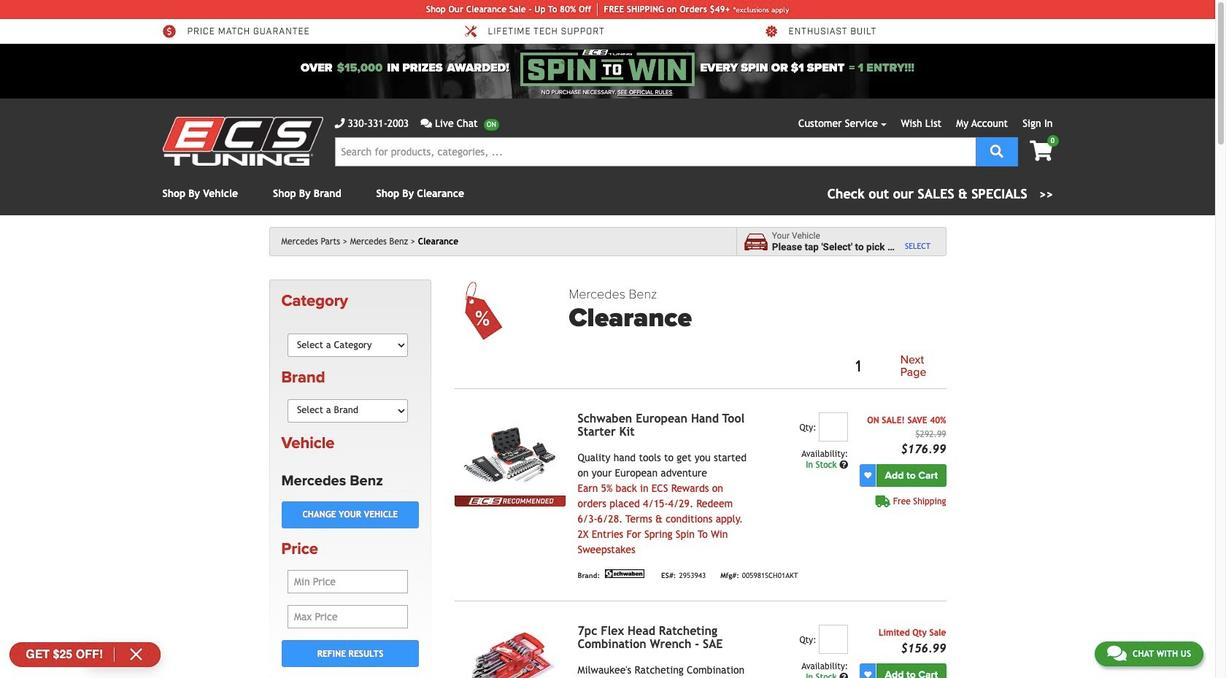 Task type: vqa. For each thing, say whether or not it's contained in the screenshot.
the bottommost question circle image
yes



Task type: describe. For each thing, give the bounding box(es) containing it.
comments image
[[1107, 644, 1127, 662]]

es#4481243 - 48-22-9429 - 7pc flex head ratcheting combination wrench - sae - milwaukee's ratcheting combination wrenches feature 2.5 of arc swing, allowing our users to work quickly and efficiently in tight spaces. - milwaukee - audi bmw volkswagen mercedes benz mini porsche image
[[455, 625, 566, 678]]

es#2953943 - 005981sch01akt - schwaben european hand tool starter kit - quality hand tools to get you started on your european adventure - schwaben - audi bmw volkswagen mercedes benz mini porsche image
[[455, 412, 566, 495]]

schwaben - corporate logo image
[[603, 569, 647, 578]]

phone image
[[335, 118, 345, 128]]

search image
[[990, 144, 1003, 157]]

question circle image
[[840, 673, 848, 678]]

ecs tuning image
[[162, 117, 323, 166]]

add to wish list image
[[864, 472, 872, 479]]

add to wish list image
[[864, 671, 872, 678]]

question circle image
[[840, 460, 848, 469]]

ecs tuning 'spin to win' contest logo image
[[521, 50, 695, 86]]



Task type: locate. For each thing, give the bounding box(es) containing it.
comments image
[[421, 118, 432, 128]]

None number field
[[819, 412, 848, 441], [819, 625, 848, 654], [819, 412, 848, 441], [819, 625, 848, 654]]

paginated product list navigation navigation
[[569, 351, 946, 382]]

Search text field
[[335, 137, 976, 166]]

shopping cart image
[[1030, 141, 1053, 161]]

ecs tuning recommends this product. image
[[455, 495, 566, 506]]

Min Price number field
[[288, 570, 408, 594]]

Max Price number field
[[288, 605, 408, 629]]



